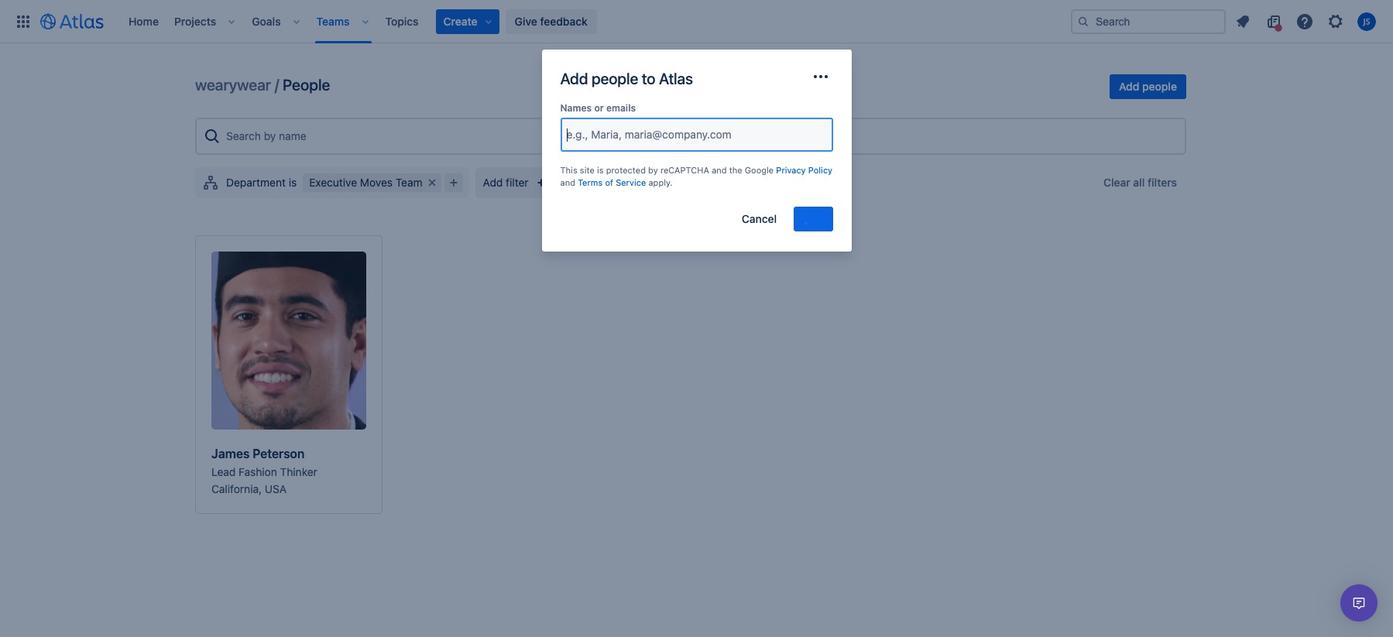 Task type: describe. For each thing, give the bounding box(es) containing it.
filters
[[1148, 176, 1177, 189]]

california,
[[211, 482, 262, 496]]

add filter
[[483, 176, 529, 189]]

james peterson lead fashion thinker california, usa
[[211, 447, 317, 496]]

projects
[[174, 14, 216, 27]]

top element
[[9, 0, 1071, 43]]

is inside the this site is protected by recaptcha and the google privacy policy and terms of service apply.
[[597, 165, 604, 175]]

google
[[745, 165, 774, 175]]

moves
[[360, 176, 393, 189]]

Search field
[[1071, 9, 1226, 34]]

e.g., maria, maria@company.com
[[567, 128, 732, 141]]

Search by name field
[[221, 122, 1179, 150]]

add people
[[1119, 80, 1177, 93]]

give feedback
[[515, 14, 588, 27]]

terms of service link
[[578, 177, 646, 187]]

give feedback button
[[505, 9, 597, 34]]

people for add people
[[1142, 80, 1177, 93]]

team
[[396, 176, 423, 189]]

names
[[560, 102, 592, 114]]

emails
[[606, 102, 636, 114]]

recaptcha
[[661, 165, 709, 175]]

add people to atlas
[[560, 70, 693, 88]]

wearywear / people
[[195, 76, 330, 94]]

executive moves team
[[309, 176, 423, 189]]

goals
[[252, 14, 281, 27]]

0 vertical spatial and
[[712, 165, 727, 175]]

policy
[[808, 165, 833, 175]]

0 horizontal spatial is
[[289, 176, 297, 189]]

maria@company.com
[[625, 128, 732, 141]]

this
[[560, 165, 577, 175]]

banner containing home
[[0, 0, 1393, 43]]

1 vertical spatial and
[[560, 177, 575, 187]]

this site is protected by recaptcha and the google privacy policy and terms of service apply.
[[560, 165, 833, 187]]

clear all filters
[[1104, 176, 1177, 189]]

help image
[[1296, 12, 1314, 31]]

topics
[[385, 14, 419, 27]]

lead
[[211, 465, 236, 479]]

james
[[211, 447, 250, 461]]

add for add people to atlas
[[560, 70, 588, 88]]

projects link
[[170, 9, 221, 34]]

or
[[594, 102, 604, 114]]

site
[[580, 165, 595, 175]]

to
[[642, 70, 655, 88]]

the
[[729, 165, 742, 175]]



Task type: vqa. For each thing, say whether or not it's contained in the screenshot.
ACCOUNT Image
no



Task type: locate. For each thing, give the bounding box(es) containing it.
open intercom messenger image
[[1350, 594, 1368, 613]]

is
[[597, 165, 604, 175], [289, 176, 297, 189]]

people down search field
[[1142, 80, 1177, 93]]

topics link
[[381, 9, 423, 34]]

1 horizontal spatial people
[[1142, 80, 1177, 93]]

executive
[[309, 176, 357, 189]]

usa
[[265, 482, 287, 496]]

people
[[283, 76, 330, 94]]

feedback
[[540, 14, 588, 27]]

add for add people
[[1119, 80, 1140, 93]]

atlas
[[659, 70, 693, 88]]

terms
[[578, 177, 603, 187]]

fashion
[[239, 465, 277, 479]]

e.g.,
[[567, 128, 588, 141]]

add for add filter
[[483, 176, 503, 189]]

all
[[1133, 176, 1145, 189]]

service
[[616, 177, 646, 187]]

and down this
[[560, 177, 575, 187]]

2 horizontal spatial add
[[1119, 80, 1140, 93]]

add people button
[[1110, 74, 1186, 99]]

privacy
[[776, 165, 806, 175]]

apply.
[[649, 177, 673, 187]]

cancel
[[742, 213, 777, 226]]

clear
[[1104, 176, 1131, 189]]

search image
[[1077, 15, 1090, 27]]

add filter button
[[475, 167, 558, 198]]

teams
[[316, 14, 350, 27]]

names or emails
[[560, 102, 636, 114]]

of
[[605, 177, 613, 187]]

department is
[[226, 176, 297, 189]]

clear all filters button
[[1094, 173, 1186, 192]]

Names or emails text field
[[567, 127, 569, 142]]

/
[[275, 76, 279, 94]]

people
[[592, 70, 638, 88], [1142, 80, 1177, 93]]

maria,
[[591, 128, 622, 141]]

home link
[[124, 9, 163, 34]]

filter
[[506, 176, 529, 189]]

0 horizontal spatial add
[[483, 176, 503, 189]]

0 horizontal spatial people
[[592, 70, 638, 88]]

1 horizontal spatial and
[[712, 165, 727, 175]]

0 horizontal spatial and
[[560, 177, 575, 187]]

1 horizontal spatial add
[[560, 70, 588, 88]]

and
[[712, 165, 727, 175], [560, 177, 575, 187]]

department
[[226, 176, 286, 189]]

add down search field
[[1119, 80, 1140, 93]]

is right the site
[[597, 165, 604, 175]]

people for add people to atlas
[[592, 70, 638, 88]]

home
[[129, 14, 159, 27]]

by
[[648, 165, 658, 175]]

1 horizontal spatial is
[[597, 165, 604, 175]]

goals link
[[247, 9, 285, 34]]

add up names at left top
[[560, 70, 588, 88]]

give
[[515, 14, 537, 27]]

remove image
[[423, 173, 441, 192]]

and left the the
[[712, 165, 727, 175]]

more image
[[811, 67, 830, 86]]

wearywear
[[195, 76, 271, 94]]

protected
[[606, 165, 646, 175]]

thinker
[[280, 465, 317, 479]]

peterson
[[253, 447, 305, 461]]

add inside button
[[483, 176, 503, 189]]

search by name image
[[203, 127, 221, 146]]

privacy policy link
[[776, 165, 833, 175]]

cancel button
[[732, 207, 786, 232]]

add inside button
[[1119, 80, 1140, 93]]

people up emails on the left of page
[[592, 70, 638, 88]]

banner
[[0, 0, 1393, 43]]

people inside button
[[1142, 80, 1177, 93]]

is right department
[[289, 176, 297, 189]]

teams link
[[312, 9, 354, 34]]

add left the filter
[[483, 176, 503, 189]]

add
[[560, 70, 588, 88], [1119, 80, 1140, 93], [483, 176, 503, 189]]



